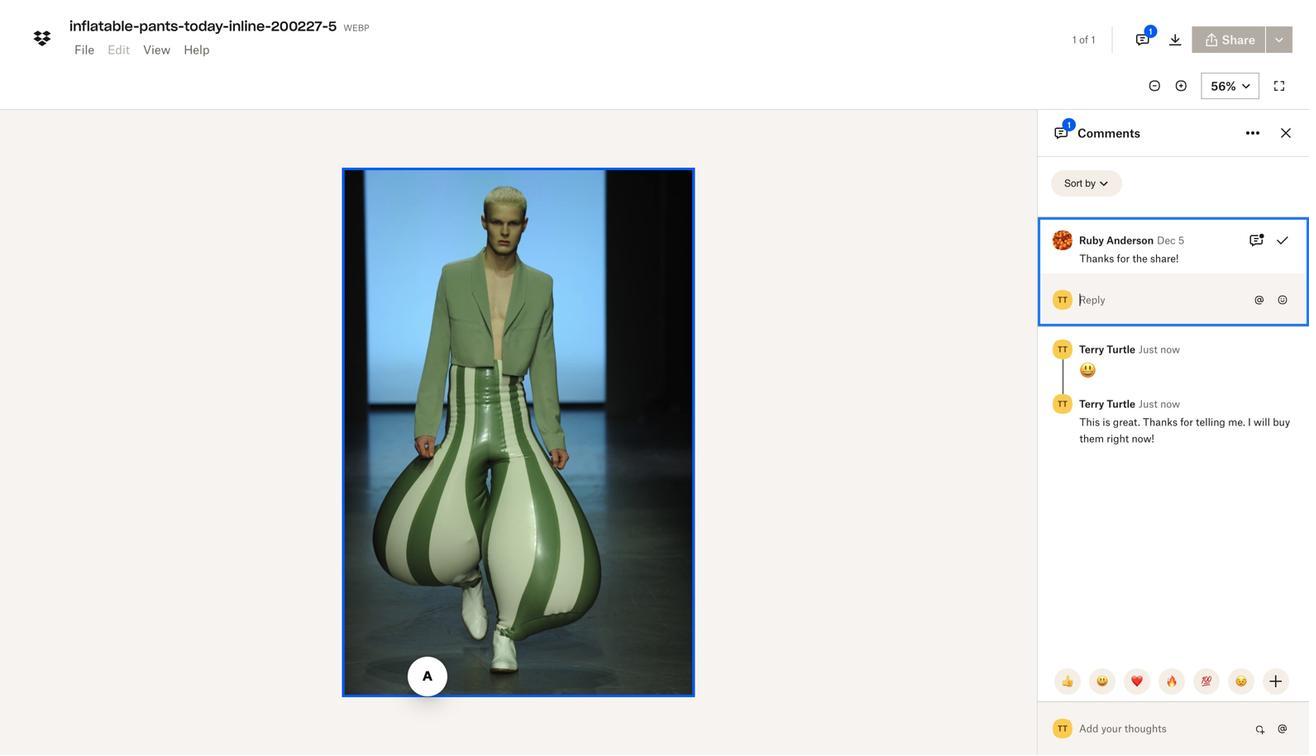 Task type: describe. For each thing, give the bounding box(es) containing it.
😃 inside terry turtle just now 😃
[[1080, 360, 1096, 380]]

your for dropbox
[[87, 10, 111, 24]]

💯
[[1201, 676, 1213, 689]]

😣
[[1236, 676, 1247, 689]]

webp
[[344, 19, 369, 33]]

view
[[143, 43, 171, 57]]

💯 button
[[1193, 669, 1220, 696]]

from
[[389, 10, 415, 24]]

me.
[[1228, 416, 1245, 429]]

0 horizontal spatial thanks
[[1080, 253, 1114, 265]]

reply
[[1079, 294, 1105, 306]]

to
[[255, 10, 266, 24]]

today-
[[184, 18, 229, 35]]

terry turtle just now this is great. thanks for telling me. i will buy them right now!
[[1079, 398, 1293, 445]]

help button
[[177, 36, 216, 63]]

1 right the of
[[1091, 33, 1096, 46]]

now for this
[[1160, 398, 1180, 411]]

56% button
[[1201, 73, 1260, 99]]

upgrade
[[36, 10, 84, 24]]

200227-
[[271, 18, 328, 35]]

Add your thoughts text field
[[1080, 716, 1250, 743]]

right
[[1107, 433, 1129, 445]]

2 tt from the top
[[1058, 344, 1068, 355]]

terry for 😃
[[1079, 344, 1104, 356]]

will
[[1254, 416, 1270, 429]]

your for thoughts
[[1101, 723, 1122, 736]]

ruby
[[1079, 234, 1104, 247]]

now for 😃
[[1160, 344, 1180, 356]]

file
[[74, 43, 94, 57]]

👍
[[1062, 676, 1074, 689]]

1 vertical spatial for
[[1117, 253, 1130, 265]]

store,
[[269, 10, 299, 24]]

of
[[1079, 33, 1089, 46]]

terry for this
[[1079, 398, 1104, 411]]

Reply text field
[[1080, 287, 1250, 313]]

turtle for 😃
[[1107, 344, 1136, 356]]

thanks inside the terry turtle just now this is great. thanks for telling me. i will buy them right now!
[[1143, 416, 1178, 429]]

just for this
[[1139, 398, 1158, 411]]

😃 button
[[1089, 669, 1116, 696]]

dropbox
[[114, 10, 161, 24]]

sort
[[1064, 178, 1083, 189]]

turtle for this
[[1107, 398, 1136, 411]]

ruby anderson image
[[1053, 231, 1073, 251]]

way
[[230, 10, 252, 24]]

56%
[[1211, 79, 1236, 93]]

1 button
[[1126, 23, 1159, 56]]

view button
[[136, 36, 177, 63]]

1 of 1
[[1073, 33, 1096, 46]]

great.
[[1113, 416, 1140, 429]]

1 inside dropdown button
[[1149, 26, 1153, 37]]

best
[[203, 10, 227, 24]]

for inside the terry turtle just now this is great. thanks for telling me. i will buy them right now!
[[1180, 416, 1193, 429]]



Task type: locate. For each thing, give the bounding box(es) containing it.
now!
[[1132, 433, 1155, 445]]

telling
[[1196, 416, 1226, 429]]

just inside terry turtle just now 😃
[[1139, 344, 1158, 356]]

work
[[359, 10, 386, 24]]

0 horizontal spatial your
[[87, 10, 111, 24]]

i
[[1248, 416, 1251, 429]]

2 turtle from the top
[[1107, 398, 1136, 411]]

0 horizontal spatial 5
[[328, 18, 337, 35]]

your right add
[[1101, 723, 1122, 736]]

for left telling at the bottom right of the page
[[1180, 416, 1193, 429]]

anderson
[[1107, 234, 1154, 247]]

5 right dec
[[1178, 234, 1185, 247]]

2 terry from the top
[[1079, 398, 1104, 411]]

ruby anderson dec 5
[[1079, 234, 1185, 247]]

1 right 1 of 1
[[1149, 26, 1153, 37]]

😃
[[1080, 360, 1096, 380], [1097, 676, 1108, 689]]

😃 inside 'button'
[[1097, 676, 1108, 689]]

0 horizontal spatial the
[[182, 10, 200, 24]]

reply image
[[1080, 291, 1236, 309]]

pants-
[[139, 18, 184, 35]]

for inside alert
[[164, 10, 179, 24]]

1 just from the top
[[1139, 344, 1158, 356]]

1 tt from the top
[[1058, 295, 1068, 305]]

turtle
[[1107, 344, 1136, 356], [1107, 398, 1136, 411]]

0 horizontal spatial for
[[164, 10, 179, 24]]

0 vertical spatial your
[[87, 10, 111, 24]]

0 vertical spatial terry
[[1079, 344, 1104, 356]]

now
[[1160, 344, 1180, 356], [1160, 398, 1180, 411]]

help
[[184, 43, 210, 57]]

1 vertical spatial turtle
[[1107, 398, 1136, 411]]

inflatable-
[[69, 18, 139, 35]]

dropbox image
[[29, 25, 55, 52]]

your inside upgrade your dropbox for the best way to store, share and work from anywhere. alert
[[87, 10, 111, 24]]

add your thoughts
[[1079, 723, 1167, 736]]

3 tt from the top
[[1058, 399, 1068, 409]]

thanks
[[1080, 253, 1114, 265], [1143, 416, 1178, 429]]

1 vertical spatial your
[[1101, 723, 1122, 736]]

share
[[302, 10, 332, 24]]

thanks for the share!
[[1080, 253, 1179, 265]]

terry inside terry turtle just now 😃
[[1079, 344, 1104, 356]]

now down reply text box
[[1160, 344, 1180, 356]]

1 left the of
[[1073, 33, 1077, 46]]

2 horizontal spatial for
[[1180, 416, 1193, 429]]

for right dropbox
[[164, 10, 179, 24]]

1 now from the top
[[1160, 344, 1180, 356]]

❤️ button
[[1124, 669, 1150, 696]]

them
[[1080, 433, 1104, 445]]

inflatable-pants-today-inline-200227-5 webp
[[69, 18, 369, 35]]

just
[[1139, 344, 1158, 356], [1139, 398, 1158, 411]]

terry
[[1079, 344, 1104, 356], [1079, 398, 1104, 411]]

1 terry from the top
[[1079, 344, 1104, 356]]

buy
[[1273, 416, 1290, 429]]

anywhere.
[[418, 10, 474, 24]]

add
[[1079, 723, 1099, 736]]

0 vertical spatial just
[[1139, 344, 1158, 356]]

just up great.
[[1139, 398, 1158, 411]]

5
[[328, 18, 337, 35], [1178, 234, 1185, 247]]

1 horizontal spatial 5
[[1178, 234, 1185, 247]]

1 vertical spatial terry
[[1079, 398, 1104, 411]]

for
[[164, 10, 179, 24], [1117, 253, 1130, 265], [1180, 416, 1193, 429]]

😃 left ❤️
[[1097, 676, 1108, 689]]

the inside alert
[[182, 10, 200, 24]]

add your thoughts image
[[1080, 720, 1236, 739]]

tt
[[1058, 295, 1068, 305], [1058, 344, 1068, 355], [1058, 399, 1068, 409], [1058, 724, 1068, 734]]

0 vertical spatial 5
[[328, 18, 337, 35]]

0 vertical spatial thanks
[[1080, 253, 1114, 265]]

the down ruby anderson dec 5
[[1133, 253, 1148, 265]]

2 just from the top
[[1139, 398, 1158, 411]]

just down reply image
[[1139, 344, 1158, 356]]

and
[[335, 10, 356, 24]]

turtle down reply image
[[1107, 344, 1136, 356]]

your up file
[[87, 10, 111, 24]]

just inside the terry turtle just now this is great. thanks for telling me. i will buy them right now!
[[1139, 398, 1158, 411]]

1 horizontal spatial for
[[1117, 253, 1130, 265]]

0 horizontal spatial 😃
[[1080, 360, 1096, 380]]

1 turtle from the top
[[1107, 344, 1136, 356]]

1 vertical spatial the
[[1133, 253, 1148, 265]]

now down terry turtle just now 😃
[[1160, 398, 1180, 411]]

terry up "this"
[[1079, 398, 1104, 411]]

share!
[[1150, 253, 1179, 265]]

0 vertical spatial now
[[1160, 344, 1180, 356]]

close right sidebar image
[[1276, 123, 1296, 143]]

turtle inside the terry turtle just now this is great. thanks for telling me. i will buy them right now!
[[1107, 398, 1136, 411]]

upgrade your dropbox for the best way to store, share and work from anywhere. alert
[[0, 0, 1309, 33]]

1 left comments on the right of the page
[[1068, 120, 1071, 130]]

2 vertical spatial for
[[1180, 416, 1193, 429]]

0 vertical spatial the
[[182, 10, 200, 24]]

dec
[[1157, 234, 1176, 247]]

for down anderson
[[1117, 253, 1130, 265]]

1 horizontal spatial thanks
[[1143, 416, 1178, 429]]

1 vertical spatial thanks
[[1143, 416, 1178, 429]]

1 vertical spatial just
[[1139, 398, 1158, 411]]

sort by
[[1064, 178, 1096, 189]]

your
[[87, 10, 111, 24], [1101, 723, 1122, 736]]

1 vertical spatial 5
[[1178, 234, 1185, 247]]

thoughts
[[1125, 723, 1167, 736]]

❤️
[[1131, 676, 1143, 689]]

2 now from the top
[[1160, 398, 1180, 411]]

the left best
[[182, 10, 200, 24]]

upgrade your dropbox for the best way to store, share and work from anywhere.
[[36, 10, 474, 24]]

just for 😃
[[1139, 344, 1158, 356]]

4 tt from the top
[[1058, 724, 1068, 734]]

5 left the webp
[[328, 18, 337, 35]]

by
[[1085, 178, 1096, 189]]

thanks down ruby
[[1080, 253, 1114, 265]]

terry turtle just now 😃
[[1079, 344, 1180, 380]]

🔥
[[1166, 676, 1178, 689]]

1 vertical spatial 😃
[[1097, 676, 1108, 689]]

sort by button
[[1051, 170, 1122, 197]]

1 horizontal spatial the
[[1133, 253, 1148, 265]]

now inside the terry turtle just now this is great. thanks for telling me. i will buy them right now!
[[1160, 398, 1180, 411]]

1
[[1149, 26, 1153, 37], [1073, 33, 1077, 46], [1091, 33, 1096, 46], [1068, 120, 1071, 130]]

1 horizontal spatial 😃
[[1097, 676, 1108, 689]]

🔥 button
[[1159, 669, 1185, 696]]

😃 up "this"
[[1080, 360, 1096, 380]]

0 vertical spatial 😃
[[1080, 360, 1096, 380]]

0 vertical spatial turtle
[[1107, 344, 1136, 356]]

the
[[182, 10, 200, 24], [1133, 253, 1148, 265]]

this
[[1080, 416, 1100, 429]]

turtle inside terry turtle just now 😃
[[1107, 344, 1136, 356]]

0 vertical spatial for
[[164, 10, 179, 24]]

terry inside the terry turtle just now this is great. thanks for telling me. i will buy them right now!
[[1079, 398, 1104, 411]]

👍 button
[[1055, 669, 1081, 696]]

thanks up now!
[[1143, 416, 1178, 429]]

terry down reply
[[1079, 344, 1104, 356]]

inline-
[[229, 18, 271, 35]]

now inside terry turtle just now 😃
[[1160, 344, 1180, 356]]

is
[[1103, 416, 1110, 429]]

comments
[[1078, 126, 1140, 140]]

file button
[[68, 36, 101, 63]]

1 horizontal spatial your
[[1101, 723, 1122, 736]]

turtle up great.
[[1107, 398, 1136, 411]]

😣 button
[[1228, 669, 1255, 696]]

1 vertical spatial now
[[1160, 398, 1180, 411]]



Task type: vqa. For each thing, say whether or not it's contained in the screenshot.
'Search' Text Box
no



